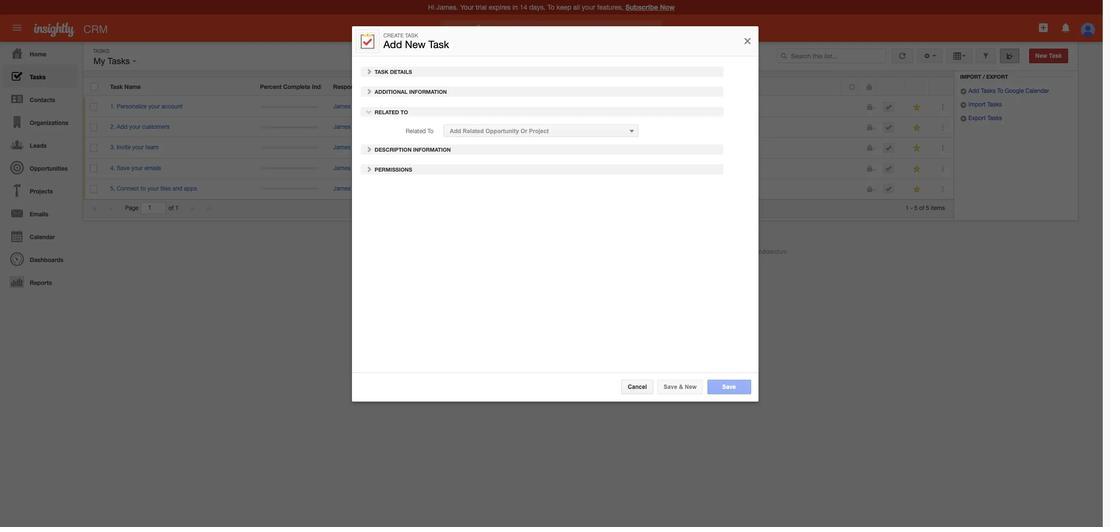 Task type: vqa. For each thing, say whether or not it's contained in the screenshot.
2.
yes



Task type: describe. For each thing, give the bounding box(es) containing it.
&
[[679, 384, 683, 391]]

3. invite your team link
[[110, 144, 163, 151]]

tasks up import tasks
[[981, 88, 996, 95]]

opportunities
[[30, 165, 68, 172]]

user
[[369, 83, 382, 91]]

show sidebar image
[[1006, 53, 1013, 59]]

/
[[983, 74, 985, 80]]

following image for 1. personalize your account
[[913, 103, 922, 112]]

opportunity
[[486, 128, 519, 135]]

details
[[390, 68, 412, 75]]

leads link
[[2, 133, 78, 156]]

reports link
[[2, 271, 78, 294]]

emails link
[[2, 202, 78, 225]]

create
[[383, 33, 404, 39]]

0 vertical spatial to
[[997, 88, 1003, 95]]

save for save button
[[722, 384, 736, 391]]

reports
[[30, 280, 52, 287]]

task left 'name'
[[110, 83, 123, 91]]

import / export
[[960, 74, 1008, 80]]

subscribe now
[[626, 3, 675, 11]]

not started for 1. personalize your account
[[699, 103, 730, 110]]

import for import tasks
[[969, 101, 986, 108]]

recycle
[[970, 62, 995, 68]]

task owner
[[549, 83, 582, 91]]

permissions
[[373, 167, 412, 173]]

task left owner
[[549, 83, 562, 91]]

page
[[125, 205, 139, 212]]

5. connect to your files and apps link
[[110, 185, 202, 192]]

save button
[[707, 380, 751, 395]]

row containing task name
[[83, 77, 953, 96]]

not started for 3. invite your team
[[699, 144, 730, 151]]

import tasks link
[[960, 101, 1002, 108]]

dashboards link
[[2, 248, 78, 271]]

save for save & new
[[664, 384, 677, 391]]

following image for 2. add your customers
[[913, 123, 922, 133]]

organizations link
[[2, 111, 78, 133]]

projects link
[[2, 179, 78, 202]]

2 vertical spatial to
[[428, 128, 434, 135]]

1 horizontal spatial export
[[986, 74, 1008, 80]]

home
[[30, 51, 46, 58]]

task up user
[[375, 68, 389, 75]]

export tasks link
[[960, 115, 1002, 122]]

task down notifications icon
[[1049, 53, 1062, 59]]

2. add your customers link
[[110, 124, 175, 131]]

calendar link
[[2, 225, 78, 248]]

not for 3. invite your team
[[699, 144, 709, 151]]

projects
[[30, 188, 53, 195]]

-
[[911, 205, 913, 212]]

project
[[529, 128, 549, 135]]

started for 4. save your emails
[[710, 165, 730, 172]]

additional
[[375, 89, 408, 95]]

your for emails
[[131, 165, 143, 172]]

chevron right image for description information
[[365, 146, 372, 153]]

percent
[[260, 83, 282, 91]]

task details
[[373, 68, 412, 75]]

started for 1. personalize your account
[[710, 103, 730, 110]]

contacts link
[[2, 88, 78, 111]]

2 column header from the left
[[858, 77, 876, 96]]

responsible
[[333, 83, 367, 91]]

james peterson inside cell
[[549, 165, 591, 172]]

row containing 5. connect to your files and apps
[[83, 179, 954, 200]]

your for customers
[[129, 124, 141, 131]]

4. save your emails
[[110, 165, 161, 172]]

following image for 4. save your emails
[[913, 164, 922, 174]]

save inside row group
[[117, 165, 130, 172]]

information for description information
[[413, 146, 451, 153]]

0 horizontal spatial of
[[169, 205, 174, 212]]

to
[[141, 185, 146, 192]]

complete
[[283, 83, 310, 91]]

emails
[[30, 211, 48, 218]]

your for account
[[148, 103, 160, 110]]

import for import / export
[[960, 74, 981, 80]]

data processing addendum link
[[714, 249, 787, 256]]

new task link
[[1029, 49, 1068, 63]]

not started for 4. save your emails
[[699, 165, 730, 172]]

task right 'create'
[[405, 33, 418, 39]]

your for team
[[132, 144, 144, 151]]

items
[[931, 205, 945, 212]]

chevron down image
[[365, 108, 372, 115]]

new inside create task add new task
[[405, 39, 426, 50]]

add inside add related opportunity or project link
[[450, 128, 461, 135]]

navigation containing home
[[0, 42, 78, 294]]

name
[[124, 83, 141, 91]]

0 horizontal spatial calendar
[[30, 234, 55, 241]]

add inside row group
[[117, 124, 127, 131]]

add related opportunity or project
[[450, 128, 549, 135]]

files
[[160, 185, 171, 192]]

5. connect to your files and apps
[[110, 185, 197, 192]]

save & new button
[[657, 380, 703, 395]]

google
[[1005, 88, 1024, 95]]

not started cell for 3. invite your team
[[692, 138, 842, 159]]

chevron right image
[[365, 88, 372, 95]]

2. add your customers
[[110, 124, 170, 131]]

notifications image
[[1060, 22, 1072, 34]]

Search this list... text field
[[777, 49, 887, 63]]

date
[[483, 83, 496, 91]]

create task add new task
[[383, 33, 449, 50]]

leads
[[30, 142, 47, 149]]

peterson inside james peterson cell
[[568, 165, 591, 172]]

new task
[[1035, 53, 1062, 59]]

row containing 1. personalize your account
[[83, 97, 954, 117]]

account
[[162, 103, 183, 110]]

and
[[172, 185, 182, 192]]

task name
[[110, 83, 141, 91]]

addendum
[[758, 249, 787, 256]]

tasks right the my
[[107, 56, 130, 66]]

3. invite your team
[[110, 144, 159, 151]]

contacts
[[30, 96, 55, 104]]

3.
[[110, 144, 115, 151]]

subscribe now link
[[626, 3, 675, 11]]

chevron right image for task details
[[365, 68, 372, 75]]

add tasks to google calendar
[[967, 88, 1049, 95]]

james inside cell
[[549, 165, 566, 172]]



Task type: locate. For each thing, give the bounding box(es) containing it.
organizations
[[30, 119, 68, 127]]

following image
[[913, 123, 922, 133], [913, 144, 922, 153], [913, 185, 922, 194]]

new inside new task link
[[1035, 53, 1048, 59]]

chevron right image for permissions
[[365, 166, 372, 173]]

import up export tasks link
[[969, 101, 986, 108]]

to up description information
[[428, 128, 434, 135]]

1 column header from the left
[[841, 77, 858, 96]]

not started cell for 1. personalize your account
[[692, 97, 842, 117]]

your left team
[[132, 144, 144, 151]]

add right 2.
[[117, 124, 127, 131]]

1 horizontal spatial new
[[685, 384, 697, 391]]

2 following image from the top
[[913, 164, 922, 174]]

1 horizontal spatial 1
[[906, 205, 909, 212]]

row group containing 1. personalize your account
[[83, 97, 954, 200]]

data processing addendum
[[714, 249, 787, 256]]

not for 4. save your emails
[[699, 165, 709, 172]]

1
[[175, 205, 179, 212], [906, 205, 909, 212]]

connect
[[117, 185, 139, 192]]

2 vertical spatial following image
[[913, 185, 922, 194]]

recycle bin
[[970, 62, 1006, 68]]

0 vertical spatial new
[[405, 39, 426, 50]]

1 vertical spatial export
[[969, 115, 986, 122]]

add related opportunity or project link
[[444, 124, 638, 137]]

row containing 2. add your customers
[[83, 117, 954, 138]]

opportunities link
[[2, 156, 78, 179]]

1 not started from the top
[[699, 103, 730, 110]]

add
[[383, 39, 402, 50], [969, 88, 979, 95], [117, 124, 127, 131], [450, 128, 461, 135]]

all link
[[441, 20, 470, 38]]

0 vertical spatial import
[[960, 74, 981, 80]]

1 horizontal spatial related
[[406, 128, 426, 135]]

3 not from the top
[[699, 165, 709, 172]]

2 horizontal spatial new
[[1035, 53, 1048, 59]]

0 horizontal spatial save
[[117, 165, 130, 172]]

new
[[405, 39, 426, 50], [1035, 53, 1048, 59], [685, 384, 697, 391]]

task down all link
[[429, 39, 449, 50]]

0 vertical spatial following image
[[913, 123, 922, 133]]

row containing 4. save your emails
[[83, 159, 954, 179]]

0 horizontal spatial 1
[[175, 205, 179, 212]]

3 row from the top
[[83, 117, 954, 138]]

0 vertical spatial export
[[986, 74, 1008, 80]]

your right to
[[147, 185, 159, 192]]

status
[[699, 83, 717, 91]]

2 not started cell from the top
[[692, 138, 842, 159]]

add up import tasks 'link'
[[969, 88, 979, 95]]

related to down the additional
[[373, 109, 408, 115]]

subscribe
[[626, 3, 658, 11]]

invite
[[117, 144, 131, 151]]

task
[[405, 33, 418, 39], [429, 39, 449, 50], [1049, 53, 1062, 59], [375, 68, 389, 75], [110, 83, 123, 91], [549, 83, 562, 91]]

not for 1. personalize your account
[[699, 103, 709, 110]]

related right chevron down image
[[375, 109, 399, 115]]

information for additional information
[[409, 89, 447, 95]]

5 right -
[[914, 205, 918, 212]]

1 horizontal spatial 5
[[926, 205, 929, 212]]

3 not started from the top
[[699, 165, 730, 172]]

tasks up the my
[[93, 48, 110, 54]]

1 vertical spatial calendar
[[30, 234, 55, 241]]

description information
[[373, 146, 451, 153]]

1 horizontal spatial save
[[664, 384, 677, 391]]

1 press ctrl + space to group column header from the left
[[905, 77, 929, 96]]

james peterson link
[[333, 103, 376, 110], [549, 103, 591, 110], [333, 124, 376, 131], [549, 124, 591, 131], [333, 144, 376, 151], [549, 144, 591, 151], [333, 165, 376, 172], [333, 185, 376, 192]]

press ctrl + space to group column header down refresh list image at the right top of the page
[[905, 77, 929, 96]]

1.
[[110, 103, 115, 110]]

1 started from the top
[[710, 103, 730, 110]]

2 horizontal spatial to
[[997, 88, 1003, 95]]

save inside button
[[664, 384, 677, 391]]

import left /
[[960, 74, 981, 80]]

navigation
[[0, 42, 78, 294]]

None checkbox
[[91, 83, 98, 91], [90, 124, 98, 132], [90, 144, 98, 152], [90, 165, 98, 173], [91, 83, 98, 91], [90, 124, 98, 132], [90, 144, 98, 152], [90, 165, 98, 173]]

1 down and at the left top
[[175, 205, 179, 212]]

add tasks to google calendar link
[[960, 88, 1049, 95]]

your
[[148, 103, 160, 110], [129, 124, 141, 131], [132, 144, 144, 151], [131, 165, 143, 172], [147, 185, 159, 192]]

not started cell
[[692, 97, 842, 117], [692, 138, 842, 159], [692, 159, 842, 179]]

1 vertical spatial started
[[710, 144, 730, 151]]

1 horizontal spatial calendar
[[1026, 88, 1049, 95]]

1 not from the top
[[699, 103, 709, 110]]

james peterson cell
[[542, 159, 692, 179]]

refresh list image
[[898, 53, 907, 59]]

1 vertical spatial to
[[401, 109, 408, 115]]

3 not started cell from the top
[[692, 159, 842, 179]]

or
[[521, 128, 527, 135]]

of right -
[[919, 205, 924, 212]]

1 vertical spatial new
[[1035, 53, 1048, 59]]

new right show sidebar image
[[1035, 53, 1048, 59]]

of 1
[[169, 205, 179, 212]]

row
[[83, 77, 953, 96], [83, 97, 954, 117], [83, 117, 954, 138], [83, 138, 954, 159], [83, 159, 954, 179], [83, 179, 954, 200]]

2 following image from the top
[[913, 144, 922, 153]]

import tasks
[[967, 101, 1002, 108]]

emails
[[144, 165, 161, 172]]

save right 4.
[[117, 165, 130, 172]]

add inside create task add new task
[[383, 39, 402, 50]]

1 left -
[[906, 205, 909, 212]]

0 vertical spatial following image
[[913, 103, 922, 112]]

2 vertical spatial new
[[685, 384, 697, 391]]

started
[[710, 103, 730, 110], [710, 144, 730, 151], [710, 165, 730, 172]]

of
[[169, 205, 174, 212], [919, 205, 924, 212]]

tasks my tasks
[[93, 48, 132, 66]]

chevron right image left description
[[365, 146, 372, 153]]

chevron right image left 'permissions' in the top of the page
[[365, 166, 372, 173]]

add left opportunity
[[450, 128, 461, 135]]

related left opportunity
[[463, 128, 484, 135]]

related up description information
[[406, 128, 426, 135]]

export tasks
[[967, 115, 1002, 122]]

dashboards
[[30, 257, 63, 264]]

0 vertical spatial not started
[[699, 103, 730, 110]]

cell
[[253, 97, 326, 117], [476, 97, 542, 117], [842, 97, 859, 117], [859, 97, 876, 117], [876, 97, 905, 117], [253, 117, 326, 138], [476, 117, 542, 138], [692, 117, 842, 138], [842, 117, 859, 138], [859, 117, 876, 138], [876, 117, 905, 138], [253, 138, 326, 159], [476, 138, 542, 159], [842, 138, 859, 159], [859, 138, 876, 159], [876, 138, 905, 159], [253, 159, 326, 179], [476, 159, 542, 179], [842, 159, 859, 179], [859, 159, 876, 179], [876, 159, 905, 179], [253, 179, 326, 200], [476, 179, 542, 200], [542, 179, 692, 200], [692, 179, 842, 200], [842, 179, 859, 200], [859, 179, 876, 200], [876, 179, 905, 200]]

1 row from the top
[[83, 77, 953, 96]]

not started cell for 4. save your emails
[[692, 159, 842, 179]]

additional information
[[373, 89, 447, 95]]

started for 3. invite your team
[[710, 144, 730, 151]]

tasks down the add tasks to google calendar link
[[987, 101, 1002, 108]]

all
[[450, 25, 458, 33]]

related to up description information
[[406, 128, 434, 135]]

save left &
[[664, 384, 677, 391]]

display: grid image
[[953, 53, 962, 59]]

1 vertical spatial following image
[[913, 164, 922, 174]]

2 started from the top
[[710, 144, 730, 151]]

your left account on the top
[[148, 103, 160, 110]]

my
[[93, 56, 105, 66]]

3 chevron right image from the top
[[365, 166, 372, 173]]

2 5 from the left
[[926, 205, 929, 212]]

0 vertical spatial calendar
[[1026, 88, 1049, 95]]

0 horizontal spatial to
[[401, 109, 408, 115]]

add up 'task details' in the top of the page
[[383, 39, 402, 50]]

following image for 5. connect to your files and apps
[[913, 185, 922, 194]]

description
[[375, 146, 412, 153]]

1 not started cell from the top
[[692, 97, 842, 117]]

add new task dialog
[[352, 26, 758, 402]]

bin
[[997, 62, 1006, 68]]

my tasks button
[[91, 54, 139, 69]]

2 not started from the top
[[699, 144, 730, 151]]

of down the files
[[169, 205, 174, 212]]

1 horizontal spatial to
[[428, 128, 434, 135]]

tasks up contacts link
[[30, 74, 46, 81]]

customers
[[142, 124, 170, 131]]

None checkbox
[[90, 103, 98, 111], [90, 185, 98, 193], [90, 103, 98, 111], [90, 185, 98, 193]]

2.
[[110, 124, 115, 131]]

cancel button
[[622, 380, 653, 395]]

2 not from the top
[[699, 144, 709, 151]]

0 vertical spatial started
[[710, 103, 730, 110]]

processing
[[728, 249, 757, 256]]

information right description
[[413, 146, 451, 153]]

1 vertical spatial information
[[413, 146, 451, 153]]

new right 'create'
[[405, 39, 426, 50]]

0 vertical spatial information
[[409, 89, 447, 95]]

export down import tasks 'link'
[[969, 115, 986, 122]]

2 vertical spatial chevron right image
[[365, 166, 372, 173]]

to left google
[[997, 88, 1003, 95]]

1 vertical spatial not started
[[699, 144, 730, 151]]

Search all data.... text field
[[470, 20, 662, 38]]

date due
[[483, 83, 509, 91]]

row containing 3. invite your team
[[83, 138, 954, 159]]

crm
[[83, 23, 108, 36]]

0 horizontal spatial related
[[375, 109, 399, 115]]

new inside save & new button
[[685, 384, 697, 391]]

cancel
[[628, 384, 647, 391]]

0 horizontal spatial new
[[405, 39, 426, 50]]

3 started from the top
[[710, 165, 730, 172]]

1 vertical spatial following image
[[913, 144, 922, 153]]

1 vertical spatial import
[[969, 101, 986, 108]]

following image for 3. invite your team
[[913, 144, 922, 153]]

apps
[[184, 185, 197, 192]]

following image
[[913, 103, 922, 112], [913, 164, 922, 174]]

import
[[960, 74, 981, 80], [969, 101, 986, 108]]

2 horizontal spatial save
[[722, 384, 736, 391]]

information
[[409, 89, 447, 95], [413, 146, 451, 153]]

1 following image from the top
[[913, 123, 922, 133]]

home link
[[2, 42, 78, 65]]

save right &
[[722, 384, 736, 391]]

1 5 from the left
[[914, 205, 918, 212]]

5 left items
[[926, 205, 929, 212]]

row group
[[83, 97, 954, 200]]

close image
[[743, 36, 753, 47]]

0 vertical spatial related to
[[373, 109, 408, 115]]

calendar up dashboards link
[[30, 234, 55, 241]]

4. save your emails link
[[110, 165, 166, 172]]

2 press ctrl + space to group column header from the left
[[929, 77, 953, 96]]

1. personalize your account link
[[110, 103, 188, 110]]

your left emails
[[131, 165, 143, 172]]

calendar right google
[[1026, 88, 1049, 95]]

new right &
[[685, 384, 697, 391]]

due
[[498, 83, 509, 91]]

related
[[375, 109, 399, 115], [406, 128, 426, 135], [463, 128, 484, 135]]

3 following image from the top
[[913, 185, 922, 194]]

0 horizontal spatial export
[[969, 115, 986, 122]]

tasks inside navigation
[[30, 74, 46, 81]]

1 vertical spatial chevron right image
[[365, 146, 372, 153]]

column header
[[841, 77, 858, 96], [858, 77, 876, 96]]

press ctrl + space to group column header
[[905, 77, 929, 96], [929, 77, 953, 96]]

1. personalize your account
[[110, 103, 183, 110]]

2 chevron right image from the top
[[365, 146, 372, 153]]

5 row from the top
[[83, 159, 954, 179]]

0 vertical spatial not
[[699, 103, 709, 110]]

save & new
[[664, 384, 697, 391]]

now
[[660, 3, 675, 11]]

4.
[[110, 165, 115, 172]]

your up 3. invite your team
[[129, 124, 141, 131]]

not started
[[699, 103, 730, 110], [699, 144, 730, 151], [699, 165, 730, 172]]

export
[[986, 74, 1008, 80], [969, 115, 986, 122]]

1 chevron right image from the top
[[365, 68, 372, 75]]

to
[[997, 88, 1003, 95], [401, 109, 408, 115], [428, 128, 434, 135]]

1 horizontal spatial of
[[919, 205, 924, 212]]

press ctrl + space to group column header down display: grid image
[[929, 77, 953, 96]]

4 row from the top
[[83, 138, 954, 159]]

2 row from the top
[[83, 97, 954, 117]]

0 vertical spatial chevron right image
[[365, 68, 372, 75]]

data
[[714, 249, 726, 256]]

chevron right image
[[365, 68, 372, 75], [365, 146, 372, 153], [365, 166, 372, 173]]

tasks down import tasks
[[987, 115, 1002, 122]]

5.
[[110, 185, 115, 192]]

tasks link
[[2, 65, 78, 88]]

1 vertical spatial related to
[[406, 128, 434, 135]]

2 vertical spatial not
[[699, 165, 709, 172]]

0 horizontal spatial 5
[[914, 205, 918, 212]]

owner
[[563, 83, 582, 91]]

chevron right image up user
[[365, 68, 372, 75]]

6 row from the top
[[83, 179, 954, 200]]

recycle bin link
[[960, 62, 1011, 70]]

1 following image from the top
[[913, 103, 922, 112]]

5
[[914, 205, 918, 212], [926, 205, 929, 212]]

1 vertical spatial not
[[699, 144, 709, 151]]

export down bin
[[986, 74, 1008, 80]]

save inside button
[[722, 384, 736, 391]]

information down the details
[[409, 89, 447, 95]]

2 horizontal spatial related
[[463, 128, 484, 135]]

2 vertical spatial not started
[[699, 165, 730, 172]]

to down additional information
[[401, 109, 408, 115]]

2 vertical spatial started
[[710, 165, 730, 172]]

percent complete indicator responsible user
[[260, 83, 382, 91]]



